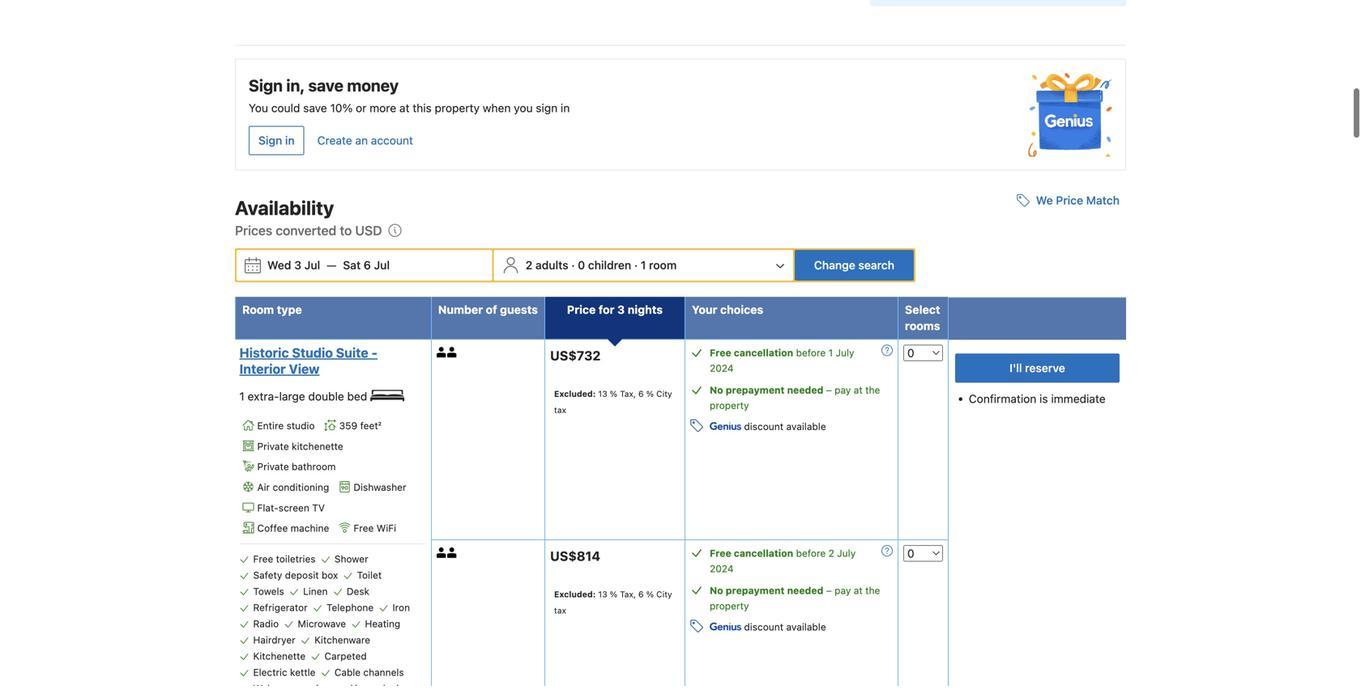 Task type: describe. For each thing, give the bounding box(es) containing it.
cancellation for before 2 july 2024
[[734, 548, 794, 559]]

usd
[[355, 223, 382, 238]]

entire
[[257, 420, 284, 432]]

your
[[692, 303, 718, 316]]

view
[[289, 361, 320, 377]]

search
[[859, 259, 895, 272]]

july for before 1 july 2024
[[836, 347, 855, 359]]

cable channels
[[335, 667, 404, 679]]

tv
[[312, 502, 325, 514]]

change search
[[815, 259, 895, 272]]

coffee machine
[[257, 523, 329, 534]]

free cancellation for before 2 july 2024
[[710, 548, 794, 559]]

this
[[413, 101, 432, 115]]

room
[[242, 303, 274, 316]]

select
[[905, 303, 941, 316]]

cancellation for before 1 july 2024
[[734, 347, 794, 359]]

13 % tax, 6 % city tax for us$814
[[554, 590, 672, 616]]

1 inside dropdown button
[[641, 259, 646, 272]]

prepayment for before 2 july 2024
[[726, 585, 785, 596]]

electric kettle
[[253, 667, 316, 679]]

wifi
[[377, 523, 396, 534]]

tax for us$732
[[554, 405, 567, 415]]

before 2 july 2024
[[710, 548, 856, 575]]

genius property image image
[[1029, 72, 1113, 157]]

adults
[[536, 259, 569, 272]]

could
[[271, 101, 300, 115]]

you
[[249, 101, 268, 115]]

cable
[[335, 667, 361, 679]]

sat
[[343, 259, 361, 272]]

the for before 2 july 2024
[[866, 585, 881, 596]]

prices converted to usd
[[235, 223, 382, 238]]

0
[[578, 259, 585, 272]]

number of guests
[[438, 303, 538, 316]]

more details on meals and payment options image
[[882, 545, 893, 557]]

type
[[277, 303, 302, 316]]

to
[[340, 223, 352, 238]]

studio
[[287, 420, 315, 432]]

guests
[[500, 303, 538, 316]]

create an account
[[318, 134, 413, 147]]

screen
[[279, 502, 310, 514]]

when
[[483, 101, 511, 115]]

359 feet²
[[339, 420, 382, 432]]

sign in link
[[249, 126, 305, 155]]

sign in
[[259, 134, 295, 147]]

at for before 1 july 2024
[[854, 385, 863, 396]]

iron
[[393, 602, 410, 614]]

private bathroom
[[257, 461, 336, 473]]

excluded: for us$732
[[554, 389, 596, 399]]

free wifi
[[354, 523, 396, 534]]

we
[[1037, 194, 1053, 207]]

kettle
[[290, 667, 316, 679]]

no for before 1 july 2024
[[710, 385, 724, 396]]

sign for in,
[[249, 76, 283, 95]]

us$814
[[550, 549, 601, 564]]

prices
[[235, 223, 272, 238]]

city for us$732
[[657, 389, 672, 399]]

sat 6 jul button
[[337, 251, 396, 280]]

more
[[370, 101, 397, 115]]

entire studio
[[257, 420, 315, 432]]

property inside sign in, save money you could save 10% or more at this property when you sign in
[[435, 101, 480, 115]]

pay for before 2 july 2024
[[835, 585, 851, 596]]

0 vertical spatial save
[[308, 76, 344, 95]]

change
[[815, 259, 856, 272]]

air
[[257, 482, 270, 493]]

city for us$814
[[657, 590, 672, 599]]

no for before 2 july 2024
[[710, 585, 724, 596]]

air conditioning
[[257, 482, 329, 493]]

2 adults · 0 children · 1 room button
[[496, 250, 792, 281]]

wed 3 jul — sat 6 jul
[[267, 259, 390, 272]]

1 vertical spatial save
[[303, 101, 327, 115]]

number
[[438, 303, 483, 316]]

refrigerator
[[253, 602, 308, 614]]

double
[[308, 390, 344, 403]]

historic studio suite - interior view link
[[240, 345, 422, 377]]

select rooms
[[905, 303, 941, 333]]

—
[[327, 259, 337, 272]]

toiletries
[[276, 554, 316, 565]]

telephone
[[327, 602, 374, 614]]

0 horizontal spatial 3
[[294, 259, 302, 272]]

immediate
[[1052, 392, 1106, 406]]

historic studio suite - interior view
[[240, 345, 378, 377]]

is
[[1040, 392, 1049, 406]]

converted
[[276, 223, 337, 238]]

1 jul from the left
[[305, 259, 320, 272]]

for
[[599, 303, 615, 316]]

historic
[[240, 345, 289, 361]]

0 horizontal spatial in
[[285, 134, 295, 147]]

in,
[[286, 76, 305, 95]]

towels
[[253, 586, 284, 598]]

kitchenette
[[253, 651, 306, 662]]

kitchenware
[[315, 635, 370, 646]]

money
[[347, 76, 399, 95]]

interior
[[240, 361, 286, 377]]

free toiletries
[[253, 554, 316, 565]]

rooms
[[905, 319, 941, 333]]

needed for 1
[[788, 385, 824, 396]]

tax, for us$814
[[620, 590, 636, 599]]

more details on meals and payment options image
[[882, 345, 893, 356]]

1 extra-large double bed
[[240, 390, 371, 403]]

before 1 july 2024
[[710, 347, 855, 374]]

2 jul from the left
[[374, 259, 390, 272]]

private for private bathroom
[[257, 461, 289, 473]]

of
[[486, 303, 497, 316]]

sign
[[536, 101, 558, 115]]

pay for before 1 july 2024
[[835, 385, 851, 396]]

free cancellation for before 1 july 2024
[[710, 347, 794, 359]]

6 for us$814
[[639, 590, 644, 599]]

discount for before 2 july 2024
[[744, 622, 784, 633]]



Task type: vqa. For each thing, say whether or not it's contained in the screenshot.
LOS corresponding to Los Angeles to Manila Shortest flight time: 15h 11m
no



Task type: locate. For each thing, give the bounding box(es) containing it.
bathroom
[[292, 461, 336, 473]]

excluded: down us$732
[[554, 389, 596, 399]]

13 down us$814
[[598, 590, 608, 599]]

0 vertical spatial excluded:
[[554, 389, 596, 399]]

1 pay from the top
[[835, 385, 851, 396]]

suite
[[336, 345, 369, 361]]

prepayment down before 2 july 2024 on the bottom
[[726, 585, 785, 596]]

1 horizontal spatial 3
[[618, 303, 625, 316]]

– pay at the property down before 2 july 2024 on the bottom
[[710, 585, 881, 612]]

your choices
[[692, 303, 764, 316]]

sign down you
[[259, 134, 282, 147]]

1 vertical spatial 1
[[829, 347, 833, 359]]

– pay at the property
[[710, 385, 881, 411], [710, 585, 881, 612]]

13 for us$814
[[598, 590, 608, 599]]

july inside before 2 july 2024
[[838, 548, 856, 559]]

1 vertical spatial tax
[[554, 606, 567, 616]]

1 vertical spatial available
[[787, 622, 827, 633]]

2 excluded: from the top
[[554, 590, 596, 599]]

– pay at the property down before 1 july 2024
[[710, 385, 881, 411]]

0 horizontal spatial ·
[[572, 259, 575, 272]]

2 vertical spatial at
[[854, 585, 863, 596]]

july left more details on meals and payment options image
[[838, 548, 856, 559]]

– for before 2 july 2024
[[827, 585, 832, 596]]

electric
[[253, 667, 287, 679]]

· right children
[[635, 259, 638, 272]]

private up air
[[257, 461, 289, 473]]

private kitchenette
[[257, 441, 344, 452]]

0 vertical spatial 2024
[[710, 363, 734, 374]]

0 vertical spatial – pay at the property
[[710, 385, 881, 411]]

1 · from the left
[[572, 259, 575, 272]]

2 13 % tax, 6 % city tax from the top
[[554, 590, 672, 616]]

channels
[[363, 667, 404, 679]]

no prepayment needed down before 2 july 2024 on the bottom
[[710, 585, 824, 596]]

pay down before 2 july 2024 on the bottom
[[835, 585, 851, 596]]

2 no prepayment needed from the top
[[710, 585, 824, 596]]

no prepayment needed for before 2 july 2024
[[710, 585, 824, 596]]

no down before 1 july 2024
[[710, 385, 724, 396]]

2 tax from the top
[[554, 606, 567, 616]]

available for 1
[[787, 421, 827, 432]]

shower
[[335, 554, 369, 565]]

2 adults · 0 children · 1 room
[[526, 259, 677, 272]]

sign inside sign in link
[[259, 134, 282, 147]]

hairdryer
[[253, 635, 296, 646]]

2 vertical spatial 1
[[240, 390, 245, 403]]

2 the from the top
[[866, 585, 881, 596]]

2 13 from the top
[[598, 590, 608, 599]]

– for before 1 july 2024
[[827, 385, 832, 396]]

1 vertical spatial 2
[[829, 548, 835, 559]]

1 prepayment from the top
[[726, 385, 785, 396]]

property down before 2 july 2024 on the bottom
[[710, 601, 749, 612]]

0 vertical spatial 13
[[598, 389, 608, 399]]

or
[[356, 101, 367, 115]]

1 discount available from the top
[[742, 421, 827, 432]]

1 left extra-
[[240, 390, 245, 403]]

safety
[[253, 570, 282, 581]]

1 available from the top
[[787, 421, 827, 432]]

no prepayment needed
[[710, 385, 824, 396], [710, 585, 824, 596]]

1 vertical spatial private
[[257, 461, 289, 473]]

1 horizontal spatial in
[[561, 101, 570, 115]]

discount down before 2 july 2024 on the bottom
[[744, 622, 784, 633]]

1 vertical spatial no
[[710, 585, 724, 596]]

1 horizontal spatial price
[[1056, 194, 1084, 207]]

2 prepayment from the top
[[726, 585, 785, 596]]

wed 3 jul button
[[261, 251, 327, 280]]

– down before 2 july 2024 on the bottom
[[827, 585, 832, 596]]

no down before 2 july 2024 on the bottom
[[710, 585, 724, 596]]

0 vertical spatial 1
[[641, 259, 646, 272]]

1 tax from the top
[[554, 405, 567, 415]]

in down could
[[285, 134, 295, 147]]

carpeted
[[325, 651, 367, 662]]

occupancy image
[[447, 347, 458, 358], [437, 548, 447, 558], [447, 548, 458, 558]]

bed
[[347, 390, 367, 403]]

6 for us$732
[[639, 389, 644, 399]]

free cancellation
[[710, 347, 794, 359], [710, 548, 794, 559]]

match
[[1087, 194, 1120, 207]]

available
[[787, 421, 827, 432], [787, 622, 827, 633]]

1 13 from the top
[[598, 389, 608, 399]]

2 free cancellation from the top
[[710, 548, 794, 559]]

0 horizontal spatial jul
[[305, 259, 320, 272]]

create an account link
[[318, 126, 413, 155]]

desk
[[347, 586, 370, 598]]

1 before from the top
[[796, 347, 826, 359]]

2 – pay at the property from the top
[[710, 585, 881, 612]]

1 no prepayment needed from the top
[[710, 385, 824, 396]]

i'll reserve
[[1010, 361, 1066, 375]]

tax down us$732
[[554, 405, 567, 415]]

0 vertical spatial at
[[400, 101, 410, 115]]

room type
[[242, 303, 302, 316]]

0 vertical spatial sign
[[249, 76, 283, 95]]

before left more details on meals and payment options icon
[[796, 347, 826, 359]]

0 vertical spatial pay
[[835, 385, 851, 396]]

1 tax, from the top
[[620, 389, 636, 399]]

confirmation is immediate
[[969, 392, 1106, 406]]

sign inside sign in, save money you could save 10% or more at this property when you sign in
[[249, 76, 283, 95]]

0 vertical spatial 3
[[294, 259, 302, 272]]

0 horizontal spatial 2
[[526, 259, 533, 272]]

tax, for us$732
[[620, 389, 636, 399]]

1 private from the top
[[257, 441, 289, 452]]

change search button
[[795, 250, 914, 281]]

2 city from the top
[[657, 590, 672, 599]]

0 vertical spatial tax,
[[620, 389, 636, 399]]

2 – from the top
[[827, 585, 832, 596]]

toilet
[[357, 570, 382, 581]]

2 private from the top
[[257, 461, 289, 473]]

0 vertical spatial tax
[[554, 405, 567, 415]]

1 vertical spatial cancellation
[[734, 548, 794, 559]]

1 vertical spatial before
[[796, 548, 826, 559]]

linen
[[303, 586, 328, 598]]

flat-screen tv
[[257, 502, 325, 514]]

needed down before 2 july 2024 on the bottom
[[788, 585, 824, 596]]

account
[[371, 134, 413, 147]]

1 vertical spatial the
[[866, 585, 881, 596]]

1 vertical spatial –
[[827, 585, 832, 596]]

save
[[308, 76, 344, 95], [303, 101, 327, 115]]

july for before 2 july 2024
[[838, 548, 856, 559]]

1 13 % tax, 6 % city tax from the top
[[554, 389, 672, 415]]

discount available for 1
[[742, 421, 827, 432]]

0 vertical spatial needed
[[788, 385, 824, 396]]

1 vertical spatial pay
[[835, 585, 851, 596]]

1 vertical spatial free cancellation
[[710, 548, 794, 559]]

0 vertical spatial the
[[866, 385, 881, 396]]

2 · from the left
[[635, 259, 638, 272]]

-
[[372, 345, 378, 361]]

in inside sign in, save money you could save 10% or more at this property when you sign in
[[561, 101, 570, 115]]

in
[[561, 101, 570, 115], [285, 134, 295, 147]]

prepayment for before 1 july 2024
[[726, 385, 785, 396]]

1 needed from the top
[[788, 385, 824, 396]]

wed
[[267, 259, 291, 272]]

– down before 1 july 2024
[[827, 385, 832, 396]]

0 vertical spatial in
[[561, 101, 570, 115]]

2 left 'adults'
[[526, 259, 533, 272]]

discount available down before 1 july 2024
[[742, 421, 827, 432]]

1 left room
[[641, 259, 646, 272]]

save up 10%
[[308, 76, 344, 95]]

price inside we price match dropdown button
[[1056, 194, 1084, 207]]

2 left more details on meals and payment options image
[[829, 548, 835, 559]]

13 % tax, 6 % city tax down us$732
[[554, 389, 672, 415]]

13 % tax, 6 % city tax down us$814
[[554, 590, 672, 616]]

0 vertical spatial city
[[657, 389, 672, 399]]

0 vertical spatial –
[[827, 385, 832, 396]]

machine
[[291, 523, 329, 534]]

0 vertical spatial no prepayment needed
[[710, 385, 824, 396]]

the
[[866, 385, 881, 396], [866, 585, 881, 596]]

1 vertical spatial discount available
[[742, 622, 827, 633]]

needed down before 1 july 2024
[[788, 385, 824, 396]]

at inside sign in, save money you could save 10% or more at this property when you sign in
[[400, 101, 410, 115]]

1 vertical spatial excluded:
[[554, 590, 596, 599]]

1 – from the top
[[827, 385, 832, 396]]

no prepayment needed for before 1 july 2024
[[710, 385, 824, 396]]

large
[[279, 390, 305, 403]]

excluded:
[[554, 389, 596, 399], [554, 590, 596, 599]]

2 inside dropdown button
[[526, 259, 533, 272]]

july inside before 1 july 2024
[[836, 347, 855, 359]]

1 left more details on meals and payment options icon
[[829, 347, 833, 359]]

2 inside before 2 july 2024
[[829, 548, 835, 559]]

1 horizontal spatial jul
[[374, 259, 390, 272]]

1 vertical spatial at
[[854, 385, 863, 396]]

available down before 2 july 2024 on the bottom
[[787, 622, 827, 633]]

· left 0
[[572, 259, 575, 272]]

–
[[827, 385, 832, 396], [827, 585, 832, 596]]

safety deposit box
[[253, 570, 338, 581]]

excluded: down us$814
[[554, 590, 596, 599]]

0 vertical spatial prepayment
[[726, 385, 785, 396]]

tax down us$814
[[554, 606, 567, 616]]

2 available from the top
[[787, 622, 827, 633]]

deposit
[[285, 570, 319, 581]]

1 vertical spatial needed
[[788, 585, 824, 596]]

property for before 1 july 2024
[[710, 400, 749, 411]]

2 no from the top
[[710, 585, 724, 596]]

prepayment down before 1 july 2024
[[726, 385, 785, 396]]

studio
[[292, 345, 333, 361]]

0 horizontal spatial price
[[567, 303, 596, 316]]

2024 for before 1 july 2024
[[710, 363, 734, 374]]

2024 inside before 1 july 2024
[[710, 363, 734, 374]]

we price match
[[1037, 194, 1120, 207]]

no prepayment needed down before 1 july 2024
[[710, 385, 824, 396]]

available down before 1 july 2024
[[787, 421, 827, 432]]

property for before 2 july 2024
[[710, 601, 749, 612]]

1 vertical spatial 13
[[598, 590, 608, 599]]

price right we
[[1056, 194, 1084, 207]]

sign for in
[[259, 134, 282, 147]]

0 vertical spatial july
[[836, 347, 855, 359]]

tax for us$814
[[554, 606, 567, 616]]

july
[[836, 347, 855, 359], [838, 548, 856, 559]]

10%
[[330, 101, 353, 115]]

1 vertical spatial 3
[[618, 303, 625, 316]]

1 discount from the top
[[744, 421, 784, 432]]

free
[[710, 347, 732, 359], [354, 523, 374, 534], [710, 548, 732, 559], [253, 554, 273, 565]]

price for 3 nights
[[567, 303, 663, 316]]

2 discount from the top
[[744, 622, 784, 633]]

before inside before 1 july 2024
[[796, 347, 826, 359]]

before for 2
[[796, 548, 826, 559]]

property
[[435, 101, 480, 115], [710, 400, 749, 411], [710, 601, 749, 612]]

0 vertical spatial 6
[[364, 259, 371, 272]]

1 vertical spatial city
[[657, 590, 672, 599]]

– pay at the property for 1
[[710, 385, 881, 411]]

choices
[[721, 303, 764, 316]]

jul right sat
[[374, 259, 390, 272]]

1 vertical spatial price
[[567, 303, 596, 316]]

needed for 2
[[788, 585, 824, 596]]

at for before 2 july 2024
[[854, 585, 863, 596]]

1 vertical spatial no prepayment needed
[[710, 585, 824, 596]]

2 pay from the top
[[835, 585, 851, 596]]

1 vertical spatial discount
[[744, 622, 784, 633]]

at
[[400, 101, 410, 115], [854, 385, 863, 396], [854, 585, 863, 596]]

available for 2
[[787, 622, 827, 633]]

1 inside before 1 july 2024
[[829, 347, 833, 359]]

2 before from the top
[[796, 548, 826, 559]]

the for before 1 july 2024
[[866, 385, 881, 396]]

13 for us$732
[[598, 389, 608, 399]]

0 horizontal spatial 1
[[240, 390, 245, 403]]

1 the from the top
[[866, 385, 881, 396]]

cancellation
[[734, 347, 794, 359], [734, 548, 794, 559]]

kitchenette
[[292, 441, 344, 452]]

nights
[[628, 303, 663, 316]]

before for 1
[[796, 347, 826, 359]]

1 free cancellation from the top
[[710, 347, 794, 359]]

1 excluded: from the top
[[554, 389, 596, 399]]

you
[[514, 101, 533, 115]]

1 horizontal spatial 1
[[641, 259, 646, 272]]

1 horizontal spatial 2
[[829, 548, 835, 559]]

discount down before 1 july 2024
[[744, 421, 784, 432]]

1 – pay at the property from the top
[[710, 385, 881, 411]]

0 vertical spatial before
[[796, 347, 826, 359]]

1 horizontal spatial ·
[[635, 259, 638, 272]]

excluded: for us$814
[[554, 590, 596, 599]]

city
[[657, 389, 672, 399], [657, 590, 672, 599]]

0 vertical spatial no
[[710, 385, 724, 396]]

coffee
[[257, 523, 288, 534]]

2 discount available from the top
[[742, 622, 827, 633]]

extra-
[[248, 390, 279, 403]]

pay down before 1 july 2024
[[835, 385, 851, 396]]

2 vertical spatial 6
[[639, 590, 644, 599]]

2 cancellation from the top
[[734, 548, 794, 559]]

before inside before 2 july 2024
[[796, 548, 826, 559]]

save left 10%
[[303, 101, 327, 115]]

1 no from the top
[[710, 385, 724, 396]]

1 vertical spatial property
[[710, 400, 749, 411]]

sign in, save money you could save 10% or more at this property when you sign in
[[249, 76, 570, 115]]

an
[[355, 134, 368, 147]]

3 right for
[[618, 303, 625, 316]]

discount for before 1 july 2024
[[744, 421, 784, 432]]

13 down us$732
[[598, 389, 608, 399]]

discount available for 2
[[742, 622, 827, 633]]

0 vertical spatial property
[[435, 101, 480, 115]]

– pay at the property for 2
[[710, 585, 881, 612]]

jul left —
[[305, 259, 320, 272]]

availability
[[235, 197, 334, 219]]

0 vertical spatial free cancellation
[[710, 347, 794, 359]]

jul
[[305, 259, 320, 272], [374, 259, 390, 272]]

6
[[364, 259, 371, 272], [639, 389, 644, 399], [639, 590, 644, 599]]

i'll reserve button
[[956, 354, 1120, 383]]

private down entire
[[257, 441, 289, 452]]

0 vertical spatial 13 % tax, 6 % city tax
[[554, 389, 672, 415]]

property down before 1 july 2024
[[710, 400, 749, 411]]

2 needed from the top
[[788, 585, 824, 596]]

1 vertical spatial – pay at the property
[[710, 585, 881, 612]]

july left more details on meals and payment options icon
[[836, 347, 855, 359]]

13 % tax, 6 % city tax for us$732
[[554, 389, 672, 415]]

children
[[588, 259, 632, 272]]

radio
[[253, 619, 279, 630]]

0 vertical spatial cancellation
[[734, 347, 794, 359]]

before left more details on meals and payment options image
[[796, 548, 826, 559]]

private for private kitchenette
[[257, 441, 289, 452]]

microwave
[[298, 619, 346, 630]]

13
[[598, 389, 608, 399], [598, 590, 608, 599]]

1 2024 from the top
[[710, 363, 734, 374]]

0 vertical spatial discount
[[744, 421, 784, 432]]

1 vertical spatial 6
[[639, 389, 644, 399]]

discount available down before 2 july 2024 on the bottom
[[742, 622, 827, 633]]

1 vertical spatial tax,
[[620, 590, 636, 599]]

359
[[339, 420, 358, 432]]

in right sign
[[561, 101, 570, 115]]

sign up you
[[249, 76, 283, 95]]

occupancy image
[[437, 347, 447, 358]]

1 vertical spatial july
[[838, 548, 856, 559]]

2024 inside before 2 july 2024
[[710, 563, 734, 575]]

property right this
[[435, 101, 480, 115]]

pay
[[835, 385, 851, 396], [835, 585, 851, 596]]

2024 for before 2 july 2024
[[710, 563, 734, 575]]

price left for
[[567, 303, 596, 316]]

0 vertical spatial available
[[787, 421, 827, 432]]

3 right wed
[[294, 259, 302, 272]]

2 vertical spatial property
[[710, 601, 749, 612]]

2 2024 from the top
[[710, 563, 734, 575]]

2 horizontal spatial 1
[[829, 347, 833, 359]]

1 vertical spatial sign
[[259, 134, 282, 147]]

0 vertical spatial price
[[1056, 194, 1084, 207]]

0 vertical spatial discount available
[[742, 421, 827, 432]]

0 vertical spatial private
[[257, 441, 289, 452]]

2
[[526, 259, 533, 272], [829, 548, 835, 559]]

1 vertical spatial 13 % tax, 6 % city tax
[[554, 590, 672, 616]]

2 tax, from the top
[[620, 590, 636, 599]]

1 vertical spatial in
[[285, 134, 295, 147]]

1 cancellation from the top
[[734, 347, 794, 359]]

0 vertical spatial 2
[[526, 259, 533, 272]]

prepayment
[[726, 385, 785, 396], [726, 585, 785, 596]]

we price match button
[[1011, 186, 1127, 215]]

1 vertical spatial prepayment
[[726, 585, 785, 596]]

1 vertical spatial 2024
[[710, 563, 734, 575]]

1 city from the top
[[657, 389, 672, 399]]



